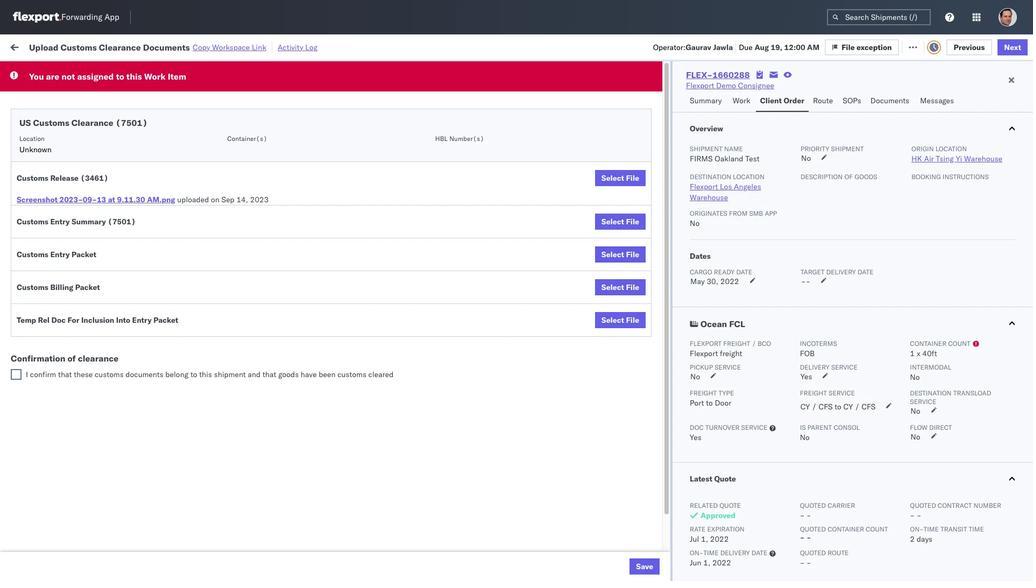Task type: locate. For each thing, give the bounding box(es) containing it.
upload for upload customs clearance documents
[[25, 226, 49, 236]]

resize handle column header for client name
[[477, 83, 490, 581]]

pm for 4th schedule delivery appointment link from the top
[[201, 368, 213, 378]]

schedule pickup from los angeles, ca link for lhuu7894563, uetu5238478
[[25, 249, 157, 260]]

savant
[[941, 155, 964, 165], [941, 297, 964, 307]]

app right smb at the top right of the page
[[765, 209, 777, 217]]

1660288
[[713, 69, 750, 80]]

select for customs release (3461)
[[602, 173, 625, 183]]

incoterms
[[800, 340, 838, 348]]

2130387
[[650, 368, 682, 378], [650, 392, 682, 402], [650, 440, 682, 449], [650, 511, 682, 520], [650, 534, 682, 544]]

angeles, for confirm pickup from los angeles, ca button
[[111, 297, 141, 307]]

count inside quoted container count - -
[[866, 525, 889, 533]]

upload inside upload customs clearance documents link
[[25, 226, 49, 236]]

container(s)
[[227, 135, 267, 143]]

0 vertical spatial work
[[118, 42, 136, 51]]

freight inside freight type port to door
[[690, 389, 717, 397]]

0 vertical spatial zimu3048342
[[774, 463, 825, 473]]

1 horizontal spatial destination
[[910, 389, 952, 397]]

4 select file button from the top
[[595, 279, 646, 296]]

1 that from the left
[[58, 370, 72, 380]]

ceau7522281, for third schedule pickup from los angeles, ca button from the bottom
[[700, 202, 755, 212]]

1 vertical spatial freight
[[720, 349, 743, 359]]

maeu9408431 up quoted route - - on the right
[[774, 534, 829, 544]]

schedule down the customs entry packet
[[25, 273, 57, 283]]

not
[[61, 71, 75, 82]]

select file for temp rel doc for inclusion into entry packet
[[602, 315, 640, 325]]

23, for 2022
[[249, 297, 260, 307]]

1 vertical spatial 2130384
[[650, 487, 682, 497]]

1 vertical spatial savant
[[941, 297, 964, 307]]

this right the 8:30
[[199, 370, 212, 380]]

snoozed : no
[[225, 66, 263, 75]]

hlxu8034992 for second schedule pickup from los angeles, ca button from the top
[[814, 155, 867, 165]]

is
[[800, 424, 806, 432]]

clearance down "workitem" button
[[72, 117, 114, 128]]

item
[[168, 71, 186, 82]]

0 vertical spatial origin
[[912, 145, 934, 153]]

1, inside "quoted contract number - - rate expiration jul 1, 2022"
[[701, 535, 708, 544]]

select file for customs entry summary (7501)
[[602, 217, 640, 227]]

overview button
[[673, 113, 1034, 145]]

ocean
[[347, 108, 370, 118], [445, 108, 467, 118], [519, 108, 541, 118], [445, 132, 467, 141], [347, 155, 370, 165], [445, 155, 467, 165], [519, 155, 541, 165], [347, 203, 370, 212], [445, 203, 467, 212], [519, 203, 541, 212], [347, 226, 370, 236], [445, 226, 467, 236], [519, 226, 541, 236], [347, 297, 370, 307], [445, 297, 467, 307], [519, 297, 541, 307], [701, 319, 727, 329], [347, 368, 370, 378]]

schedule delivery appointment button
[[25, 107, 132, 119], [25, 178, 132, 190], [25, 273, 132, 285], [25, 367, 132, 379]]

1 vertical spatial clearance
[[72, 117, 114, 128]]

pm for fourth schedule delivery appointment link from the bottom of the page
[[205, 108, 217, 118]]

0 horizontal spatial of
[[68, 353, 76, 364]]

(7501)
[[116, 117, 148, 128], [108, 217, 136, 227]]

that
[[58, 370, 72, 380], [263, 370, 276, 380]]

2 cfs from the left
[[862, 402, 876, 412]]

fcl for fourth schedule delivery appointment button from the bottom
[[371, 108, 385, 118]]

flexport inside destination location flexport los angeles warehouse
[[690, 182, 718, 192]]

service up service
[[832, 363, 858, 371]]

0 horizontal spatial shipment
[[214, 370, 246, 380]]

time up jun 1, 2022
[[704, 549, 719, 557]]

0 vertical spatial 23,
[[249, 297, 260, 307]]

0 vertical spatial confirm
[[25, 297, 52, 307]]

ocean fcl for 4th schedule delivery appointment button from the top of the page
[[347, 368, 385, 378]]

1 x 40ft
[[910, 349, 938, 359]]

1 vertical spatial warehouse
[[690, 193, 728, 202]]

omkar for lhuu7894563, uetu5238478
[[916, 297, 939, 307]]

flex id button
[[604, 86, 684, 96]]

schedule delivery appointment link down "workitem" button
[[25, 107, 132, 118]]

4 schedule delivery appointment link from the top
[[25, 367, 132, 378]]

6 resize handle column header from the left
[[591, 83, 604, 581]]

smb
[[750, 209, 763, 217]]

0 vertical spatial name
[[441, 88, 458, 96]]

origin inside origin location hk air tsing yi warehouse
[[912, 145, 934, 153]]

0 horizontal spatial client
[[421, 88, 439, 96]]

maeu9408431 up is
[[774, 392, 829, 402]]

nov for second schedule pickup from los angeles, ca button from the top
[[238, 155, 252, 165]]

1 horizontal spatial numbers
[[813, 88, 840, 96]]

6 hlxu8034992 from the top
[[814, 226, 867, 236]]

1 horizontal spatial client
[[761, 96, 782, 106]]

1 vertical spatial shipment
[[214, 370, 246, 380]]

1 vertical spatial 2023
[[260, 368, 279, 378]]

2 omkar savant from the top
[[916, 297, 964, 307]]

delivery for 4th schedule delivery appointment button from the top of the page
[[59, 368, 86, 378]]

los down us customs clearance (7501)
[[101, 131, 114, 141]]

1 ceau7522281, from the top
[[700, 108, 755, 117]]

schedule pickup from los angeles, ca link up 'customs entry summary (7501)'
[[25, 202, 157, 212]]

delivery down the customs entry packet
[[59, 273, 86, 283]]

2130384
[[650, 463, 682, 473], [650, 487, 682, 497], [650, 558, 682, 568]]

summary
[[690, 96, 722, 106], [72, 217, 106, 227]]

freight up 'pickup service'
[[720, 349, 743, 359]]

destination for service
[[910, 389, 952, 397]]

ceau7522281, down shipment
[[700, 155, 755, 165]]

schedule up netherlands
[[25, 386, 57, 396]]

resize handle column header for workitem
[[163, 83, 176, 581]]

pm right 11:00
[[205, 226, 217, 236]]

2 vertical spatial flex-2130384
[[626, 558, 682, 568]]

abcdefg78456546
[[774, 274, 846, 283], [774, 297, 846, 307]]

5 ceau7522281, from the top
[[700, 202, 755, 212]]

select file button for temp rel doc for inclusion into entry packet
[[595, 312, 646, 328]]

0 horizontal spatial location
[[733, 173, 765, 181]]

container up the 40ft
[[910, 340, 947, 348]]

agent
[[1013, 368, 1033, 378]]

4, up container(s)
[[254, 108, 261, 118]]

service up "flow"
[[910, 398, 937, 406]]

freight up cy / cfs to cy / cfs
[[800, 389, 827, 397]]

1 horizontal spatial count
[[949, 340, 971, 348]]

2 resize handle column header from the left
[[289, 83, 302, 581]]

consol
[[834, 424, 860, 432]]

shipment
[[690, 145, 723, 153]]

4 ceau7522281, from the top
[[700, 179, 755, 188]]

incoterms fob
[[800, 340, 838, 359]]

1 vertical spatial location
[[733, 173, 765, 181]]

los down the upload customs clearance documents button
[[101, 250, 114, 259]]

1 horizontal spatial summary
[[690, 96, 722, 106]]

7 schedule from the top
[[25, 273, 57, 283]]

ceau7522281, hlxu6269489, hlxu8034992 up priority
[[700, 131, 867, 141]]

7 resize handle column header from the left
[[682, 83, 695, 581]]

1 freight from the left
[[690, 389, 717, 397]]

numbers for container numbers
[[700, 92, 727, 100]]

clearance for upload customs clearance documents copy workspace link
[[99, 42, 141, 52]]

schedule pickup from los angeles, ca link up (3461)
[[25, 154, 157, 165]]

warehouse right yi
[[965, 154, 1003, 164]]

0 vertical spatial container
[[700, 83, 729, 92]]

2 schedule pickup from los angeles, ca button from the top
[[25, 154, 157, 166]]

at left risk
[[214, 42, 221, 51]]

5 select file from the top
[[602, 315, 640, 325]]

schedule pickup from los angeles, ca button for ceau7522281, hlxu6269489, hlxu8034992
[[25, 131, 157, 142]]

import work button
[[87, 34, 141, 59]]

2023
[[250, 195, 269, 205], [260, 368, 279, 378]]

ca
[[147, 131, 157, 141], [147, 155, 157, 164], [147, 202, 157, 212], [147, 250, 157, 259], [143, 297, 153, 307], [147, 344, 157, 354]]

0 vertical spatial 2130384
[[650, 463, 682, 473]]

2 select file button from the top
[[595, 214, 646, 230]]

jawla down hk air tsing yi warehouse "link" at top
[[942, 179, 961, 189]]

pm
[[205, 108, 217, 118], [205, 132, 217, 141], [205, 155, 217, 165], [205, 203, 217, 212], [205, 226, 217, 236], [201, 297, 213, 307], [201, 368, 213, 378]]

2 vertical spatial work
[[733, 96, 751, 106]]

11:59 for fourth schedule delivery appointment button from the bottom
[[182, 108, 204, 118]]

hlxu6269489, for second schedule pickup from los angeles, ca button from the top
[[757, 155, 812, 165]]

0 vertical spatial --
[[802, 277, 811, 286]]

numbers inside container numbers
[[700, 92, 727, 100]]

copy workspace link button
[[193, 42, 266, 52]]

packet down the upload customs clearance documents button
[[72, 250, 96, 259]]

work button
[[729, 91, 756, 112]]

fcl for confirm pickup from los angeles, ca button
[[371, 297, 385, 307]]

2023 right jan
[[260, 368, 279, 378]]

angeles, for third schedule pickup from los angeles, ca button from the bottom
[[115, 202, 145, 212]]

that down confirmation of clearance
[[58, 370, 72, 380]]

date for --
[[858, 268, 874, 276]]

this right for
[[126, 71, 142, 82]]

4 gvcu5265864 from the top
[[700, 510, 753, 520]]

-- down target
[[802, 277, 811, 286]]

jawla left the due
[[714, 42, 733, 52]]

0 vertical spatial yes
[[801, 372, 813, 382]]

hlxu6269489, down angeles
[[757, 202, 812, 212]]

0 vertical spatial 2023
[[250, 195, 269, 205]]

on
[[264, 42, 273, 51], [211, 195, 220, 205]]

packet for customs entry packet
[[72, 250, 96, 259]]

1 horizontal spatial customs
[[338, 370, 367, 380]]

customs release (3461)
[[17, 173, 108, 183]]

entry for summary
[[50, 217, 70, 227]]

2 select file from the top
[[602, 217, 640, 227]]

client inside button
[[761, 96, 782, 106]]

8 resize handle column header from the left
[[756, 83, 769, 581]]

1 flex-2130384 from the top
[[626, 463, 682, 473]]

1 vertical spatial app
[[765, 209, 777, 217]]

entry for packet
[[50, 250, 70, 259]]

1 horizontal spatial that
[[263, 370, 276, 380]]

0 vertical spatial goods
[[855, 173, 878, 181]]

flexport demo consignee link
[[686, 80, 775, 91]]

1 appointment from the top
[[88, 107, 132, 117]]

0 horizontal spatial freight
[[690, 389, 717, 397]]

ocean fcl for second schedule pickup from los angeles, ca button from the top
[[347, 155, 385, 165]]

2 vertical spatial documents
[[120, 226, 159, 236]]

1 vertical spatial packet
[[75, 283, 100, 292]]

quoted
[[800, 502, 826, 510], [910, 502, 937, 510], [800, 525, 826, 533], [800, 549, 826, 557]]

0 horizontal spatial warehouse
[[690, 193, 728, 202]]

4 schedule delivery appointment from the top
[[25, 368, 132, 378]]

2 2130387 from the top
[[650, 392, 682, 402]]

1 horizontal spatial origin
[[991, 368, 1011, 378]]

2 savant from the top
[[941, 297, 964, 307]]

2 flex-1846748 from the top
[[626, 132, 682, 141]]

fcl for 4th schedule delivery appointment button from the top of the page
[[371, 368, 385, 378]]

4 11:59 from the top
[[182, 203, 204, 212]]

customs up the customs entry packet
[[51, 226, 81, 236]]

quoted route - -
[[800, 549, 849, 568]]

5 1846748 from the top
[[650, 203, 682, 212]]

service inside 'destination transload service'
[[910, 398, 937, 406]]

Search Shipments (/) text field
[[827, 9, 931, 25]]

ceau7522281, hlxu6269489, hlxu8034992 down smb at the top right of the page
[[700, 226, 867, 236]]

hlxu6269489, down client order
[[757, 108, 812, 117]]

0 horizontal spatial that
[[58, 370, 72, 380]]

schedule pickup from los angeles, ca link down the upload customs clearance documents button
[[25, 249, 157, 260]]

1, right jun
[[704, 558, 711, 568]]

gaurav
[[686, 42, 712, 52], [916, 108, 941, 118], [916, 179, 941, 189]]

1 vertical spatial jawla
[[942, 108, 961, 118]]

resize handle column header for container numbers
[[756, 83, 769, 581]]

delivery for second schedule delivery appointment button from the bottom of the page
[[59, 273, 86, 283]]

i
[[26, 370, 28, 380]]

1 vertical spatial confirm
[[25, 321, 52, 330]]

3 schedule pickup from los angeles, ca link from the top
[[25, 202, 157, 212]]

0 horizontal spatial app
[[105, 12, 119, 22]]

0 horizontal spatial numbers
[[700, 92, 727, 100]]

0 vertical spatial gaurav jawla
[[916, 108, 961, 118]]

confirm inside button
[[25, 321, 52, 330]]

0 vertical spatial omkar
[[916, 155, 939, 165]]

doc right rel
[[51, 315, 66, 325]]

1 vertical spatial of
[[68, 353, 76, 364]]

documents
[[126, 370, 163, 380]]

pm up uploaded
[[205, 155, 217, 165]]

3 pdt, from the top
[[219, 155, 236, 165]]

nov
[[238, 108, 252, 118], [238, 132, 252, 141], [238, 155, 252, 165], [238, 203, 252, 212], [237, 226, 251, 236]]

(7501) down 9.11.30
[[108, 217, 136, 227]]

3 schedule pickup from los angeles, ca button from the top
[[25, 202, 157, 213]]

on- inside on-time transit time 2 days
[[910, 525, 924, 533]]

quoted for quoted route - -
[[800, 549, 826, 557]]

pm down deadline
[[205, 108, 217, 118]]

count right container
[[866, 525, 889, 533]]

2 schedule from the top
[[25, 131, 57, 141]]

0 vertical spatial jawla
[[714, 42, 733, 52]]

freight left bco
[[724, 340, 751, 348]]

0 vertical spatial destination
[[690, 173, 732, 181]]

clearance inside upload customs clearance documents link
[[83, 226, 118, 236]]

6 flex-1846748 from the top
[[626, 226, 682, 236]]

1 vertical spatial nyku9743990
[[700, 558, 753, 567]]

schedule delivery appointment link up confirm pickup from los angeles, ca
[[25, 273, 132, 283]]

pdt,
[[219, 108, 236, 118], [219, 132, 236, 141], [219, 155, 236, 165], [219, 203, 236, 212]]

ceau7522281, hlxu6269489, hlxu8034992 down client order
[[700, 108, 867, 117]]

1 vertical spatial goods
[[278, 370, 299, 380]]

0 vertical spatial 1,
[[701, 535, 708, 544]]

23, for 2023
[[247, 368, 258, 378]]

gaurav jawla
[[916, 108, 961, 118], [916, 179, 961, 189]]

/ left bco
[[752, 340, 756, 348]]

1 vertical spatial upload
[[25, 226, 49, 236]]

karl
[[588, 558, 601, 568]]

5 schedule pickup from los angeles, ca from the top
[[25, 344, 157, 354]]

1 horizontal spatial location
[[936, 145, 967, 153]]

2 gaurav jawla from the top
[[916, 179, 961, 189]]

2023 right 14,
[[250, 195, 269, 205]]

1 horizontal spatial app
[[765, 209, 777, 217]]

3 select file button from the top
[[595, 247, 646, 263]]

activity log button
[[278, 41, 318, 53]]

: right not
[[78, 66, 80, 75]]

container count
[[910, 340, 971, 348]]

11:59 for third schedule pickup from los angeles, ca button from the bottom
[[182, 203, 204, 212]]

2 vertical spatial jawla
[[942, 179, 961, 189]]

schedule for second schedule delivery appointment button from the bottom of the page
[[25, 273, 57, 283]]

4 1889466 from the top
[[650, 321, 682, 331]]

mbl/mawb numbers
[[774, 88, 840, 96]]

freight up port
[[690, 389, 717, 397]]

hlxu8034992 for the upload customs clearance documents button
[[814, 226, 867, 236]]

flex-1846748 for third schedule pickup from los angeles, ca button from the bottom
[[626, 203, 682, 212]]

at right 13
[[108, 195, 115, 205]]

0 vertical spatial location
[[936, 145, 967, 153]]

documents button
[[867, 91, 916, 112]]

previous button
[[947, 39, 993, 55]]

4 flex-1846748 from the top
[[626, 179, 682, 189]]

schedule pickup from los angeles, ca
[[25, 131, 157, 141], [25, 155, 157, 164], [25, 202, 157, 212], [25, 250, 157, 259], [25, 344, 157, 354]]

1 vertical spatial entry
[[50, 250, 70, 259]]

1 horizontal spatial at
[[214, 42, 221, 51]]

goods down priority shipment
[[855, 173, 878, 181]]

confirm inside button
[[25, 297, 52, 307]]

0 vertical spatial summary
[[690, 96, 722, 106]]

cy
[[801, 402, 810, 412], [844, 402, 853, 412]]

date for may 30, 2022
[[737, 268, 753, 276]]

1 zimu3048342 from the top
[[774, 463, 825, 473]]

angeles, up documents
[[115, 344, 145, 354]]

1 vertical spatial zimu3048342
[[774, 558, 825, 568]]

1 11:59 pm pdt, nov 4, 2022 from the top
[[182, 108, 281, 118]]

4:00
[[182, 297, 199, 307]]

2 vertical spatial pst,
[[214, 368, 231, 378]]

schedule pickup from los angeles, ca link for ceau7522281, hlxu6269489, hlxu8034992
[[25, 131, 157, 141]]

mbl/mawb numbers button
[[769, 86, 900, 96]]

originates
[[690, 209, 728, 217]]

4 schedule pickup from los angeles, ca link from the top
[[25, 249, 157, 260]]

pm for confirm pickup from los angeles, ca link
[[201, 297, 213, 307]]

3 schedule delivery appointment button from the top
[[25, 273, 132, 285]]

flexport los angeles warehouse link
[[690, 182, 762, 202]]

3 2130387 from the top
[[650, 440, 682, 449]]

sops
[[843, 96, 862, 106]]

client for client name
[[421, 88, 439, 96]]

location inside origin location hk air tsing yi warehouse
[[936, 145, 967, 153]]

5 2130387 from the top
[[650, 534, 682, 544]]

pst, for jan
[[214, 368, 231, 378]]

to right port
[[706, 398, 713, 408]]

schedule delivery appointment up 2023- at the top of the page
[[25, 178, 132, 188]]

service right turnover
[[742, 424, 768, 432]]

23,
[[249, 297, 260, 307], [247, 368, 258, 378]]

-- left is
[[774, 416, 783, 426]]

file exception button
[[833, 38, 907, 55], [833, 38, 907, 55], [825, 39, 899, 55], [825, 39, 899, 55]]

2 flex-2130387 from the top
[[626, 392, 682, 402]]

destination inside destination location flexport los angeles warehouse
[[690, 173, 732, 181]]

(7501) for customs entry summary (7501)
[[108, 217, 136, 227]]

from inside schedule pickup from rotterdam, netherlands
[[84, 386, 100, 396]]

gaurav jawla down tsing
[[916, 179, 961, 189]]

time for on-time transit time 2 days
[[924, 525, 939, 533]]

ceau7522281, for fourth schedule delivery appointment button from the bottom
[[700, 108, 755, 117]]

4 ceau7522281, hlxu6269489, hlxu8034992 from the top
[[700, 179, 867, 188]]

no down intermodal at the bottom right
[[910, 373, 920, 382]]

11:59 for second schedule pickup from los angeles, ca button from the top
[[182, 155, 204, 165]]

flex-1662119 button
[[609, 413, 684, 428], [609, 413, 684, 428]]

0 vertical spatial pst,
[[219, 226, 235, 236]]

1 horizontal spatial work
[[144, 71, 166, 82]]

0 horizontal spatial :
[[78, 66, 80, 75]]

flex-1846748 button
[[609, 105, 684, 120], [609, 105, 684, 120], [609, 129, 684, 144], [609, 129, 684, 144], [609, 153, 684, 168], [609, 153, 684, 168], [609, 176, 684, 191], [609, 176, 684, 191], [609, 200, 684, 215], [609, 200, 684, 215], [609, 224, 684, 239], [609, 224, 684, 239]]

1 select from the top
[[602, 173, 625, 183]]

1 vertical spatial container
[[910, 340, 947, 348]]

1 horizontal spatial cfs
[[862, 402, 876, 412]]

service
[[715, 363, 741, 371], [832, 363, 858, 371], [910, 398, 937, 406], [742, 424, 768, 432]]

5 maeu9408431 from the top
[[774, 534, 829, 544]]

angeles, inside button
[[111, 297, 141, 307]]

0 vertical spatial freight
[[724, 340, 751, 348]]

numbers for mbl/mawb numbers
[[813, 88, 840, 96]]

schedule delivery appointment up confirm pickup from los angeles, ca
[[25, 273, 132, 283]]

booking instructions
[[912, 173, 989, 181]]

forwarding app
[[61, 12, 119, 22]]

yes down fob
[[801, 372, 813, 382]]

4 maeu9408431 from the top
[[774, 511, 829, 520]]

numbers left sops
[[813, 88, 840, 96]]

hlxu6269489,
[[757, 108, 812, 117], [757, 131, 812, 141], [757, 155, 812, 165], [757, 179, 812, 188], [757, 202, 812, 212], [757, 226, 812, 236]]

destination inside 'destination transload service'
[[910, 389, 952, 397]]

los up the inclusion
[[97, 297, 109, 307]]

schedule up unknown
[[25, 131, 57, 141]]

pst,
[[219, 226, 235, 236], [214, 297, 231, 307], [214, 368, 231, 378]]

pm for upload customs clearance documents link on the left of page
[[205, 226, 217, 236]]

1 4, from the top
[[254, 108, 261, 118]]

flex-1889466
[[626, 250, 682, 260], [626, 274, 682, 283], [626, 297, 682, 307], [626, 321, 682, 331]]

0 horizontal spatial time
[[704, 549, 719, 557]]

1 vertical spatial delivery
[[721, 549, 750, 557]]

None checkbox
[[11, 369, 22, 380]]

1 omkar savant from the top
[[916, 155, 964, 165]]

client inside "button"
[[421, 88, 439, 96]]

1 horizontal spatial cy
[[844, 402, 853, 412]]

5 hlxu6269489, from the top
[[757, 202, 812, 212]]

2 horizontal spatial work
[[733, 96, 751, 106]]

6 ceau7522281, hlxu6269489, hlxu8034992 from the top
[[700, 226, 867, 236]]

on-time transit time 2 days
[[910, 525, 984, 544]]

1 11:59 from the top
[[182, 108, 204, 118]]

savant up booking instructions
[[941, 155, 964, 165]]

1 vertical spatial doc
[[690, 424, 704, 432]]

1 gvcu5265864 from the top
[[700, 368, 753, 378]]

187 on track
[[248, 42, 292, 51]]

0 horizontal spatial at
[[108, 195, 115, 205]]

flex-1662119
[[626, 416, 682, 426]]

integration test account - karl lagerfeld
[[495, 558, 635, 568]]

quoted inside "quoted contract number - - rate expiration jul 1, 2022"
[[910, 502, 937, 510]]

upload up the customs entry packet
[[25, 226, 49, 236]]

quoted for quoted contract number - - rate expiration jul 1, 2022
[[910, 502, 937, 510]]

numbers inside button
[[813, 88, 840, 96]]

3 appointment from the top
[[88, 273, 132, 283]]

location
[[936, 145, 967, 153], [733, 173, 765, 181]]

from down these
[[84, 386, 100, 396]]

resize handle column header for consignee
[[591, 83, 604, 581]]

warehouse inside origin location hk air tsing yi warehouse
[[965, 154, 1003, 164]]

release
[[50, 173, 79, 183]]

client
[[421, 88, 439, 96], [761, 96, 782, 106]]

1 horizontal spatial :
[[250, 66, 252, 75]]

name inside client name "button"
[[441, 88, 458, 96]]

hlxu8034992 for fourth schedule delivery appointment button from the bottom
[[814, 108, 867, 117]]

1 ceau7522281, hlxu6269489, hlxu8034992 from the top
[[700, 108, 867, 117]]

schedule pickup from los angeles, ca for msdu7304509
[[25, 344, 157, 354]]

app up import work
[[105, 12, 119, 22]]

location inside destination location flexport los angeles warehouse
[[733, 173, 765, 181]]

5 schedule pickup from los angeles, ca button from the top
[[25, 344, 157, 356]]

no up "flow"
[[911, 406, 921, 416]]

--
[[802, 277, 811, 286], [774, 416, 783, 426]]

1 vertical spatial origin
[[991, 368, 1011, 378]]

delivery down fob
[[800, 363, 830, 371]]

no down is
[[800, 433, 810, 443]]

1 cy from the left
[[801, 402, 810, 412]]

work
[[118, 42, 136, 51], [144, 71, 166, 82], [733, 96, 751, 106]]

flexport. image
[[13, 12, 61, 23]]

name inside shipment name firms oakland test
[[725, 145, 743, 153]]

flex-1893174
[[626, 345, 682, 354]]

quoted inside quoted route - -
[[800, 549, 826, 557]]

los down the inclusion
[[101, 344, 114, 354]]

0 vertical spatial on
[[264, 42, 273, 51]]

pm for 4th schedule pickup from los angeles, ca link from the bottom
[[205, 155, 217, 165]]

origin left 'agent'
[[991, 368, 1011, 378]]

ceau7522281, down container numbers button
[[700, 108, 755, 117]]

omkar savant for lhuu7894563, uetu5238478
[[916, 297, 964, 307]]

entry up customs billing packet
[[50, 250, 70, 259]]

1 schedule pickup from los angeles, ca link from the top
[[25, 131, 157, 141]]

customs
[[61, 42, 97, 52], [33, 117, 69, 128], [17, 173, 48, 183], [17, 217, 48, 227], [51, 226, 81, 236], [17, 250, 48, 259], [17, 283, 48, 292]]

schedule delivery appointment button down confirmation of clearance
[[25, 367, 132, 379]]

no down originates at the right of the page
[[690, 219, 700, 228]]

gvcu5265864 down doc turnover service
[[700, 439, 753, 449]]

quoted left contract
[[910, 502, 937, 510]]

resize handle column header
[[163, 83, 176, 581], [289, 83, 302, 581], [329, 83, 342, 581], [403, 83, 416, 581], [477, 83, 490, 581], [591, 83, 604, 581], [682, 83, 695, 581], [756, 83, 769, 581], [898, 83, 911, 581], [972, 83, 985, 581], [1006, 83, 1019, 581]]

3 1889466 from the top
[[650, 297, 682, 307]]

select file button for customs entry packet
[[595, 247, 646, 263]]

pickup inside schedule pickup from rotterdam, netherlands
[[59, 386, 82, 396]]

6 schedule from the top
[[25, 250, 57, 259]]

3 flex-1889466 from the top
[[626, 297, 682, 307]]

schedule pickup from los angeles, ca button for lhuu7894563, uetu5238478
[[25, 249, 157, 261]]

los inside destination location flexport los angeles warehouse
[[720, 182, 732, 192]]

1 select file from the top
[[602, 173, 640, 183]]

0 horizontal spatial name
[[441, 88, 458, 96]]

no inside intermodal no
[[910, 373, 920, 382]]

on- for on-time delivery date
[[690, 549, 704, 557]]

container inside button
[[700, 83, 729, 92]]

angeles, right 13
[[115, 202, 145, 212]]

ceau7522281, hlxu6269489, hlxu8034992 up smb at the top right of the page
[[700, 179, 867, 188]]

1 lhuu7894563, from the top
[[700, 250, 756, 259]]

19,
[[771, 42, 783, 52]]

packet right into at the left bottom of the page
[[153, 315, 178, 325]]

0 horizontal spatial on-
[[690, 549, 704, 557]]

delivery
[[59, 107, 86, 117], [59, 178, 86, 188], [59, 273, 86, 283], [54, 321, 82, 330], [800, 363, 830, 371], [59, 368, 86, 378]]

23, right jan
[[247, 368, 258, 378]]

0 vertical spatial of
[[845, 173, 853, 181]]

hlxu6269489, down priority
[[757, 155, 812, 165]]

select file for customs release (3461)
[[602, 173, 640, 183]]

pst, left dec
[[214, 297, 231, 307]]

schedule for second schedule pickup from los angeles, ca button from the top
[[25, 155, 57, 164]]

1 vertical spatial pst,
[[214, 297, 231, 307]]

hlxu8034992 for third schedule pickup from los angeles, ca button from the bottom
[[814, 202, 867, 212]]

hlxu6269489, down smb at the top right of the page
[[757, 226, 812, 236]]

quoted inside the quoted carrier - -
[[800, 502, 826, 510]]

direct
[[930, 424, 952, 432]]

2 vertical spatial entry
[[132, 315, 152, 325]]

schedule pickup from los angeles, ca up (3461)
[[25, 155, 157, 164]]

schedule for 4th schedule delivery appointment button from the top of the page
[[25, 368, 57, 378]]

flex-2130387 button
[[609, 366, 684, 381], [609, 366, 684, 381], [609, 389, 684, 405], [609, 389, 684, 405], [609, 437, 684, 452], [609, 437, 684, 452], [609, 508, 684, 523], [609, 508, 684, 523], [609, 532, 684, 547], [609, 532, 684, 547]]

2 appointment from the top
[[88, 178, 132, 188]]

carrier
[[828, 502, 856, 510]]

booking
[[912, 173, 941, 181]]

0 horizontal spatial container
[[700, 83, 729, 92]]

hlxu6269489, up priority
[[757, 131, 812, 141]]

schedule pickup from los angeles, ca button up 'customs entry summary (7501)'
[[25, 202, 157, 213]]

appointment up 13
[[88, 178, 132, 188]]

client for client order
[[761, 96, 782, 106]]

3 select file from the top
[[602, 250, 640, 259]]

schedule pickup from los angeles, ca down the upload customs clearance documents button
[[25, 250, 157, 259]]

4 appointment from the top
[[88, 368, 132, 378]]

flexport
[[686, 81, 715, 90], [690, 182, 718, 192], [690, 340, 722, 348], [690, 349, 718, 359]]

on right 187
[[264, 42, 273, 51]]

quoted inside quoted container count - -
[[800, 525, 826, 533]]

1 horizontal spatial time
[[924, 525, 939, 533]]

4 schedule pickup from los angeles, ca from the top
[[25, 250, 157, 259]]

select file
[[602, 173, 640, 183], [602, 217, 640, 227], [602, 250, 640, 259], [602, 283, 640, 292], [602, 315, 640, 325]]

ceau7522281, hlxu6269489, hlxu8034992 for second schedule pickup from los angeles, ca button from the top
[[700, 155, 867, 165]]

schedule inside schedule pickup from rotterdam, netherlands
[[25, 386, 57, 396]]

0 horizontal spatial cfs
[[819, 402, 833, 412]]

1 vertical spatial destination
[[910, 389, 952, 397]]

2 2130384 from the top
[[650, 487, 682, 497]]

zimu3048342 down quoted container count - -
[[774, 558, 825, 568]]

2 : from the left
[[250, 66, 252, 75]]

on-time delivery date
[[690, 549, 768, 557]]

clearance for upload customs clearance documents
[[83, 226, 118, 236]]

am.png
[[147, 195, 175, 205]]

quoted left carrier
[[800, 502, 826, 510]]

warehouse
[[965, 154, 1003, 164], [690, 193, 728, 202]]

bosch
[[421, 108, 443, 118], [495, 108, 517, 118], [421, 132, 443, 141], [421, 155, 443, 165], [495, 155, 517, 165], [421, 203, 443, 212], [495, 203, 517, 212], [421, 226, 443, 236], [495, 226, 517, 236], [421, 297, 443, 307], [495, 297, 517, 307]]

confirmation
[[11, 353, 65, 364]]

5 select file button from the top
[[595, 312, 646, 328]]

1 vertical spatial summary
[[72, 217, 106, 227]]

5 ceau7522281, hlxu6269489, hlxu8034992 from the top
[[700, 202, 867, 212]]

3 schedule pickup from los angeles, ca from the top
[[25, 202, 157, 212]]

documents for upload customs clearance documents copy workspace link
[[143, 42, 190, 52]]

angeles, for lhuu7894563, uetu5238478's schedule pickup from los angeles, ca button
[[115, 250, 145, 259]]

on- for on-time transit time 2 days
[[910, 525, 924, 533]]

1 uetu5238478 from the top
[[758, 250, 810, 259]]

fcl for second schedule pickup from los angeles, ca button from the top
[[371, 155, 385, 165]]

file for customs entry summary (7501)
[[626, 217, 640, 227]]



Task type: vqa. For each thing, say whether or not it's contained in the screenshot.
Destination
yes



Task type: describe. For each thing, give the bounding box(es) containing it.
2 uetu5238478 from the top
[[758, 273, 810, 283]]

operator:
[[653, 42, 686, 52]]

from up 'customs entry summary (7501)'
[[84, 202, 100, 212]]

0 vertical spatial doc
[[51, 315, 66, 325]]

fcl for the upload customs clearance documents button
[[371, 226, 385, 236]]

4 2130387 from the top
[[650, 511, 682, 520]]

2 that from the left
[[263, 370, 276, 380]]

hlxu6269489, for fourth schedule delivery appointment button from the bottom
[[757, 108, 812, 117]]

forwarding
[[61, 12, 102, 22]]

quoted container count - -
[[800, 525, 889, 543]]

3 test123456 from the top
[[774, 179, 820, 189]]

blocked,
[[133, 66, 160, 75]]

filtered by:
[[11, 66, 49, 76]]

oakland
[[715, 154, 744, 164]]

pickup down confirm delivery button
[[59, 344, 82, 354]]

0 vertical spatial at
[[214, 42, 221, 51]]

2 lhuu7894563, uetu5238478 from the top
[[700, 273, 810, 283]]

4 schedule delivery appointment button from the top
[[25, 367, 132, 379]]

destination for flexport
[[690, 173, 732, 181]]

pickup up release
[[59, 155, 82, 164]]

1 horizontal spatial --
[[802, 277, 811, 286]]

4 lhuu7894563, from the top
[[700, 321, 756, 331]]

from inside originates from smb app no
[[729, 209, 748, 217]]

0 horizontal spatial goods
[[278, 370, 299, 380]]

flex-1846748 for fourth schedule delivery appointment button from the bottom
[[626, 108, 682, 118]]

1 schedule delivery appointment link from the top
[[25, 107, 132, 118]]

3 schedule delivery appointment link from the top
[[25, 273, 132, 283]]

4 flex-1889466 from the top
[[626, 321, 682, 331]]

clearance
[[78, 353, 119, 364]]

contract
[[938, 502, 972, 510]]

3 flex-2130387 from the top
[[626, 440, 682, 449]]

by:
[[39, 66, 49, 76]]

destination location flexport los angeles warehouse
[[690, 173, 765, 202]]

11 resize handle column header from the left
[[1006, 83, 1019, 581]]

link
[[252, 42, 266, 52]]

2 ceau7522281, hlxu6269489, hlxu8034992 from the top
[[700, 131, 867, 141]]

(0)
[[175, 42, 189, 51]]

ceau7522281, hlxu6269489, hlxu8034992 for the upload customs clearance documents button
[[700, 226, 867, 236]]

flex-1846748 for the upload customs clearance documents button
[[626, 226, 682, 236]]

schedule for schedule pickup from los angeles, ca button associated with msdu7304509
[[25, 344, 57, 354]]

to inside freight type port to door
[[706, 398, 713, 408]]

quoted for quoted carrier - -
[[800, 502, 826, 510]]

pickup up 'customs entry summary (7501)'
[[59, 202, 82, 212]]

ocean fcl for third schedule pickup from los angeles, ca button from the bottom
[[347, 203, 385, 212]]

instructions
[[943, 173, 989, 181]]

3 2130384 from the top
[[650, 558, 682, 568]]

container
[[828, 525, 865, 533]]

5 flex-2130387 from the top
[[626, 534, 682, 544]]

file for customs billing packet
[[626, 283, 640, 292]]

2 schedule delivery appointment from the top
[[25, 178, 132, 188]]

delivery for fourth schedule delivery appointment button from the bottom
[[59, 107, 86, 117]]

no inside originates from smb app no
[[690, 219, 700, 228]]

1 horizontal spatial yes
[[801, 372, 813, 382]]

no inside is parent consol no
[[800, 433, 810, 443]]

customs up "location"
[[33, 117, 69, 128]]

2 1846748 from the top
[[650, 132, 682, 141]]

1 1846748 from the top
[[650, 108, 682, 118]]

quote
[[715, 474, 736, 484]]

temp rel doc for inclusion into entry packet
[[17, 315, 178, 325]]

2 horizontal spatial time
[[969, 525, 984, 533]]

no right snoozed
[[255, 66, 263, 75]]

resize handle column header for mbl/mawb numbers
[[898, 83, 911, 581]]

previous
[[954, 42, 985, 52]]

uploaded
[[177, 195, 209, 205]]

3 flex-2130384 from the top
[[626, 558, 682, 568]]

to right for
[[116, 71, 124, 82]]

778 at risk
[[198, 42, 236, 51]]

am
[[808, 42, 820, 52]]

operator
[[916, 88, 942, 96]]

route button
[[809, 91, 839, 112]]

us customs clearance (7501)
[[19, 117, 148, 128]]

1 schedule delivery appointment button from the top
[[25, 107, 132, 119]]

freight type port to door
[[690, 389, 734, 408]]

2 schedule delivery appointment link from the top
[[25, 178, 132, 189]]

1 vertical spatial at
[[108, 195, 115, 205]]

1 abcdefg78456546 from the top
[[774, 274, 846, 283]]

confirm delivery button
[[25, 320, 82, 332]]

yi
[[956, 154, 963, 164]]

3 uetu5238478 from the top
[[758, 297, 810, 307]]

omkar savant for ceau7522281, hlxu6269489, hlxu8034992
[[916, 155, 964, 165]]

parent
[[808, 424, 832, 432]]

cleared
[[369, 370, 394, 380]]

3 schedule delivery appointment from the top
[[25, 273, 132, 283]]

0 vertical spatial count
[[949, 340, 971, 348]]

demo
[[717, 81, 736, 90]]

service down msdu7304509
[[715, 363, 741, 371]]

40ft
[[923, 349, 938, 359]]

schedule pickup from los angeles, ca for ceau7522281, hlxu6269489, hlxu8034992
[[25, 131, 157, 141]]

mbl/mawb
[[774, 88, 812, 96]]

fcl inside button
[[730, 319, 746, 329]]

4 uetu5238478 from the top
[[758, 321, 810, 331]]

schedule pickup from los angeles, ca link for msdu7304509
[[25, 344, 157, 354]]

select file button for customs billing packet
[[595, 279, 646, 296]]

schedule for third schedule pickup from los angeles, ca button from the bottom
[[25, 202, 57, 212]]

flex id
[[609, 88, 629, 96]]

1 test123456 from the top
[[774, 108, 820, 118]]

app inside originates from smb app no
[[765, 209, 777, 217]]

: for snoozed
[[250, 66, 252, 75]]

1 vertical spatial 1,
[[704, 558, 711, 568]]

temp
[[17, 315, 36, 325]]

4 pdt, from the top
[[219, 203, 236, 212]]

select for customs entry packet
[[602, 250, 625, 259]]

1 horizontal spatial goods
[[855, 173, 878, 181]]

risk
[[223, 42, 236, 51]]

11:00 pm pst, nov 8, 2022
[[182, 226, 281, 236]]

los right the 09-
[[101, 202, 114, 212]]

2 flex-2130384 from the top
[[626, 487, 682, 497]]

2 lhuu7894563, from the top
[[700, 273, 756, 283]]

1 nyku9743990 from the top
[[700, 463, 753, 473]]

Search Work text field
[[671, 38, 789, 55]]

time for on-time delivery date
[[704, 549, 719, 557]]

pm for 3rd schedule pickup from los angeles, ca link
[[205, 203, 217, 212]]

14,
[[237, 195, 248, 205]]

no down 'pickup service'
[[691, 372, 700, 382]]

2 horizontal spatial /
[[855, 402, 860, 412]]

app inside forwarding app link
[[105, 12, 119, 22]]

4 1846748 from the top
[[650, 179, 682, 189]]

customs up customs billing packet
[[17, 250, 48, 259]]

0 vertical spatial gaurav
[[686, 42, 712, 52]]

action
[[996, 42, 1020, 51]]

hlxu6269489, for the upload customs clearance documents button
[[757, 226, 812, 236]]

2 1889466 from the top
[[650, 274, 682, 283]]

of for description
[[845, 173, 853, 181]]

2 vertical spatial packet
[[153, 315, 178, 325]]

originates from smb app no
[[690, 209, 777, 228]]

9.11.30
[[117, 195, 145, 205]]

approved
[[701, 511, 736, 521]]

2 nyku9743990 from the top
[[700, 558, 753, 567]]

summary inside button
[[690, 96, 722, 106]]

no down priority
[[802, 153, 811, 163]]

1 lhuu7894563, uetu5238478 from the top
[[700, 250, 810, 259]]

ocean fcl for confirm pickup from los angeles, ca button
[[347, 297, 385, 307]]

days
[[917, 535, 933, 544]]

delivery for third schedule delivery appointment button from the bottom
[[59, 178, 86, 188]]

2 customs from the left
[[338, 370, 367, 380]]

customs up the status
[[61, 42, 97, 52]]

2 schedule delivery appointment button from the top
[[25, 178, 132, 190]]

location for angeles
[[733, 173, 765, 181]]

ocean fcl inside button
[[701, 319, 746, 329]]

select for customs entry summary (7501)
[[602, 217, 625, 227]]

select file for customs billing packet
[[602, 283, 640, 292]]

2 4, from the top
[[254, 132, 261, 141]]

0 horizontal spatial yes
[[690, 433, 702, 443]]

file for customs release (3461)
[[626, 173, 640, 183]]

1 cfs from the left
[[819, 402, 833, 412]]

pickup down us customs clearance (7501)
[[59, 131, 82, 141]]

ocean inside button
[[701, 319, 727, 329]]

1 maeu9408431 from the top
[[774, 368, 829, 378]]

2 maeu9408431 from the top
[[774, 392, 829, 402]]

los up (3461)
[[101, 155, 114, 164]]

6 1846748 from the top
[[650, 226, 682, 236]]

1 horizontal spatial delivery
[[827, 268, 856, 276]]

10 resize handle column header from the left
[[972, 83, 985, 581]]

schedule pickup from los angeles, ca button for msdu7304509
[[25, 344, 157, 356]]

from up these
[[84, 344, 100, 354]]

schedule for third schedule delivery appointment button from the bottom
[[25, 178, 57, 188]]

nov for third schedule pickup from los angeles, ca button from the bottom
[[238, 203, 252, 212]]

ocean fcl for the upload customs clearance documents button
[[347, 226, 385, 236]]

you are not assigned to this work item
[[29, 71, 186, 82]]

ca inside button
[[143, 297, 153, 307]]

snooze
[[308, 88, 329, 96]]

1 schedule delivery appointment from the top
[[25, 107, 132, 117]]

3 maeu9408431 from the top
[[774, 440, 829, 449]]

flow
[[910, 424, 928, 432]]

to right the belong
[[190, 370, 197, 380]]

2 hlxu6269489, from the top
[[757, 131, 812, 141]]

30,
[[707, 277, 719, 286]]

4 lhuu7894563, uetu5238478 from the top
[[700, 321, 810, 331]]

2 11:59 from the top
[[182, 132, 204, 141]]

(7501) for us customs clearance (7501)
[[116, 117, 148, 128]]

schedule for fourth schedule delivery appointment button from the bottom
[[25, 107, 57, 117]]

upload for upload customs clearance documents copy workspace link
[[29, 42, 58, 52]]

appointment for second schedule delivery appointment link from the top
[[88, 178, 132, 188]]

pst, for nov
[[219, 226, 235, 236]]

3 1846748 from the top
[[650, 155, 682, 165]]

confirm pickup from los angeles, ca
[[25, 297, 153, 307]]

flex-1660288 link
[[686, 69, 750, 80]]

1 vertical spatial gaurav
[[916, 108, 941, 118]]

flow direct
[[910, 424, 952, 432]]

status
[[59, 66, 78, 75]]

11:59 pm pdt, nov 4, 2022 for third schedule pickup from los angeles, ca button from the bottom
[[182, 203, 281, 212]]

3 4, from the top
[[254, 155, 261, 165]]

2 zimu3048342 from the top
[[774, 558, 825, 568]]

2 cy from the left
[[844, 402, 853, 412]]

from inside button
[[79, 297, 95, 307]]

quoted contract number - - rate expiration jul 1, 2022
[[690, 502, 1002, 544]]

intermodal no
[[910, 363, 952, 382]]

11:59 pm pdt, nov 4, 2022 for second schedule pickup from los angeles, ca button from the top
[[182, 155, 281, 165]]

jun 1, 2022
[[690, 558, 731, 568]]

select file button for customs entry summary (7501)
[[595, 214, 646, 230]]

filtered
[[11, 66, 37, 76]]

4 flex-2130387 from the top
[[626, 511, 682, 520]]

customs inside button
[[51, 226, 81, 236]]

id
[[623, 88, 629, 96]]

pm left container(s)
[[205, 132, 217, 141]]

ready
[[83, 66, 102, 75]]

description
[[801, 173, 843, 181]]

schedule for schedule pickup from rotterdam, netherlands button
[[25, 386, 57, 396]]

intermodal
[[910, 363, 952, 371]]

schedule for lhuu7894563, uetu5238478's schedule pickup from los angeles, ca button
[[25, 250, 57, 259]]

messages
[[921, 96, 955, 106]]

msdu7304509
[[700, 345, 755, 354]]

and
[[248, 370, 261, 380]]

angeles, for schedule pickup from los angeles, ca button associated with msdu7304509
[[115, 344, 145, 354]]

confirm for confirm pickup from los angeles, ca
[[25, 297, 52, 307]]

angeles, for second schedule pickup from los angeles, ca button from the top
[[115, 155, 145, 164]]

overview
[[690, 124, 724, 134]]

workitem button
[[6, 86, 165, 96]]

air
[[925, 154, 934, 164]]

los inside button
[[97, 297, 109, 307]]

confirm for confirm delivery
[[25, 321, 52, 330]]

save button
[[630, 559, 660, 575]]

location for tsing
[[936, 145, 967, 153]]

select file button for customs release (3461)
[[595, 170, 646, 186]]

2 schedule pickup from los angeles, ca from the top
[[25, 155, 157, 164]]

delivery for confirm delivery button
[[54, 321, 82, 330]]

4 hlxu6269489, from the top
[[757, 179, 812, 188]]

test inside shipment name firms oakland test
[[746, 154, 760, 164]]

1 flex-1889466 from the top
[[626, 250, 682, 260]]

container numbers
[[700, 83, 729, 100]]

pst, for dec
[[214, 297, 231, 307]]

route
[[828, 549, 849, 557]]

3 resize handle column header from the left
[[329, 83, 342, 581]]

5 gvcu5265864 from the top
[[700, 534, 753, 544]]

2 flex-1889466 from the top
[[626, 274, 682, 283]]

1 horizontal spatial this
[[199, 370, 212, 380]]

2 11:59 pm pdt, nov 4, 2022 from the top
[[182, 132, 281, 141]]

upload customs clearance documents copy workspace link
[[29, 42, 266, 52]]

jan
[[233, 368, 245, 378]]

pickup inside button
[[54, 297, 77, 307]]

import work
[[91, 42, 136, 51]]

1 horizontal spatial /
[[812, 402, 817, 412]]

1 horizontal spatial shipment
[[831, 145, 864, 153]]

2 test123456 from the top
[[774, 155, 820, 165]]

select for customs billing packet
[[602, 283, 625, 292]]

pickup down the upload customs clearance documents button
[[59, 250, 82, 259]]

from up (3461)
[[84, 155, 100, 164]]

schedule pickup from los angeles, ca for lhuu7894563, uetu5238478
[[25, 250, 157, 259]]

customs left billing
[[17, 283, 48, 292]]

0 horizontal spatial --
[[774, 416, 783, 426]]

schedule for schedule pickup from los angeles, ca button for ceau7522281, hlxu6269489, hlxu8034992
[[25, 131, 57, 141]]

ocean fcl button
[[673, 307, 1034, 340]]

1 horizontal spatial consignee
[[738, 81, 775, 90]]

file for temp rel doc for inclusion into entry packet
[[626, 315, 640, 325]]

0 horizontal spatial this
[[126, 71, 142, 82]]

container for container count
[[910, 340, 947, 348]]

from down us customs clearance (7501)
[[84, 131, 100, 141]]

to down service
[[835, 402, 842, 412]]

4 hlxu8034992 from the top
[[814, 179, 867, 188]]

omkar for ceau7522281, hlxu6269489, hlxu8034992
[[916, 155, 939, 165]]

1 flex-2130387 from the top
[[626, 368, 682, 378]]

1 2130387 from the top
[[650, 368, 682, 378]]

2022 inside "quoted contract number - - rate expiration jul 1, 2022"
[[710, 535, 729, 544]]

number
[[974, 502, 1002, 510]]

confirm pickup from los angeles, ca link
[[25, 296, 153, 307]]

no down "flow"
[[911, 432, 921, 442]]

ceau7522281, hlxu6269489, hlxu8034992 for third schedule pickup from los angeles, ca button from the bottom
[[700, 202, 867, 212]]

upload customs clearance documents button
[[25, 225, 159, 237]]

quoted for quoted container count - -
[[800, 525, 826, 533]]

3 lhuu7894563, uetu5238478 from the top
[[700, 297, 810, 307]]

select file for customs entry packet
[[602, 250, 640, 259]]

09-
[[83, 195, 97, 205]]

resize handle column header for mode
[[403, 83, 416, 581]]

/ inside flexport freight / bco flexport freight
[[752, 340, 756, 348]]

0 horizontal spatial on
[[211, 195, 220, 205]]

i confirm that these customs documents belong to this shipment and that goods have been customs cleared
[[26, 370, 394, 380]]

2 gvcu5265864 from the top
[[700, 392, 753, 402]]

freight for freight service
[[800, 389, 827, 397]]

778
[[198, 42, 212, 51]]

appointment for third schedule delivery appointment link
[[88, 273, 132, 283]]

consignee inside button
[[495, 88, 526, 96]]

2 hlxu8034992 from the top
[[814, 131, 867, 141]]

account
[[551, 558, 579, 568]]

4 test123456 from the top
[[774, 203, 820, 212]]

3 lhuu7894563, from the top
[[700, 297, 756, 307]]

you
[[29, 71, 44, 82]]

freight service
[[800, 389, 855, 397]]

1 vertical spatial documents
[[871, 96, 910, 106]]

packet for customs billing packet
[[75, 283, 100, 292]]

name for shipment name firms oakland test
[[725, 145, 743, 153]]

confirm delivery link
[[25, 320, 82, 331]]

11:59 pm pdt, nov 4, 2022 for fourth schedule delivery appointment button from the bottom
[[182, 108, 281, 118]]

documents for upload customs clearance documents
[[120, 226, 159, 236]]

2 vertical spatial gaurav
[[916, 179, 941, 189]]

nov for fourth schedule delivery appointment button from the bottom
[[238, 108, 252, 118]]

unknown
[[19, 145, 52, 154]]

1 gaurav jawla from the top
[[916, 108, 961, 118]]

from down the upload customs clearance documents button
[[84, 250, 100, 259]]

1 2130384 from the top
[[650, 463, 682, 473]]

appointment for 4th schedule delivery appointment link from the top
[[88, 368, 132, 378]]

customs up screenshot
[[17, 173, 48, 183]]

quote
[[720, 502, 741, 510]]

related
[[690, 502, 718, 510]]

warehouse inside destination location flexport los angeles warehouse
[[690, 193, 728, 202]]

confirm
[[30, 370, 56, 380]]

customs down screenshot
[[17, 217, 48, 227]]

copy
[[193, 42, 210, 52]]

tsing
[[936, 154, 954, 164]]

2 abcdefg78456546 from the top
[[774, 297, 846, 307]]

target
[[801, 268, 825, 276]]

savant for lhuu7894563, uetu5238478
[[941, 297, 964, 307]]

0 horizontal spatial summary
[[72, 217, 106, 227]]

snoozed
[[225, 66, 250, 75]]

pickup down msdu7304509
[[690, 363, 713, 371]]

select for temp rel doc for inclusion into entry packet
[[602, 315, 625, 325]]

may
[[691, 277, 705, 286]]

2 schedule pickup from los angeles, ca link from the top
[[25, 154, 157, 165]]



